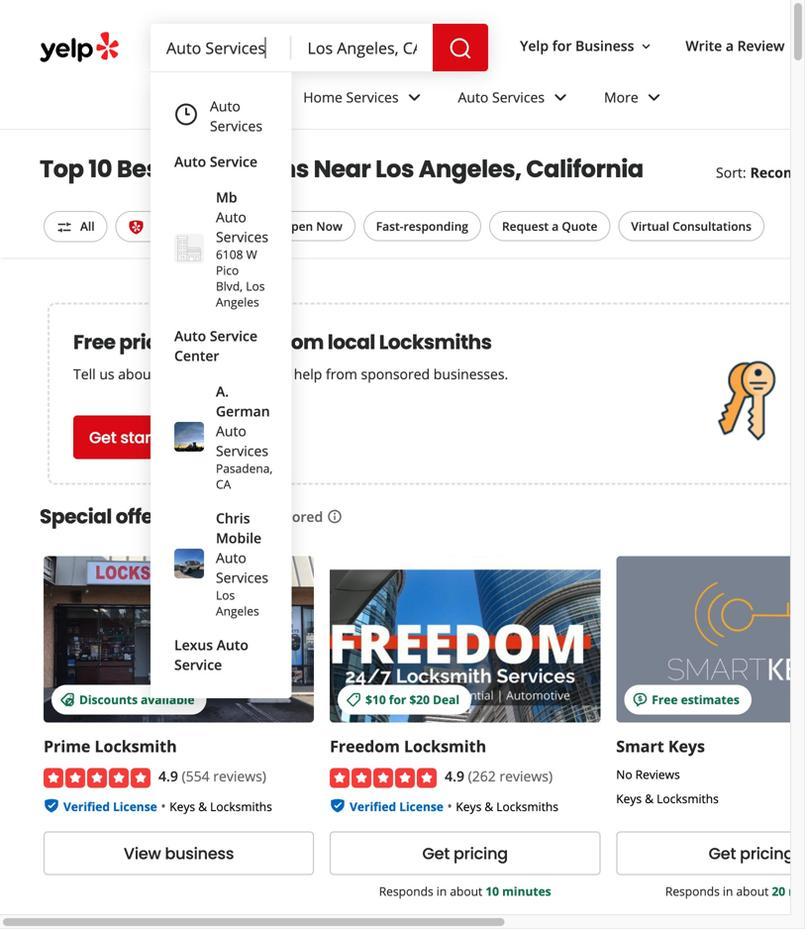 Task type: vqa. For each thing, say whether or not it's contained in the screenshot.
the rightmost Get pricing
yes



Task type: describe. For each thing, give the bounding box(es) containing it.
lexus auto service
[[174, 636, 249, 674]]

free price estimates from local locksmiths image
[[697, 351, 796, 450]]

minutes
[[503, 883, 552, 900]]

& inside smart keys no reviews keys & locksmiths
[[645, 791, 654, 807]]

0 vertical spatial from
[[276, 328, 324, 356]]

in for freedom locksmith
[[437, 883, 447, 900]]

angeles,
[[419, 153, 522, 186]]

view
[[124, 843, 161, 865]]

business
[[576, 36, 635, 55]]

16 deal v2 image
[[346, 692, 362, 708]]

1 horizontal spatial 10
[[486, 883, 499, 900]]

keys & locksmiths for freedom locksmith
[[456, 798, 559, 815]]

us
[[99, 365, 115, 383]]

estimates inside free price estimates from local locksmiths tell us about your project and get help from sponsored businesses.
[[173, 328, 272, 356]]

pico
[[216, 262, 239, 278]]

none field near
[[308, 37, 417, 58]]

yelp for yelp guaranteed
[[152, 218, 177, 234]]

(554
[[182, 767, 210, 786]]

yelp guaranteed button
[[116, 211, 261, 242]]

get inside button
[[89, 426, 117, 449]]

german
[[216, 402, 270, 421]]

price
[[119, 328, 169, 356]]

project
[[193, 365, 238, 383]]

businesses.
[[434, 365, 509, 383]]

yelp for yelp for business
[[520, 36, 549, 55]]

verified license button for prime
[[63, 796, 157, 815]]

in for smart keys
[[723, 883, 734, 900]]

16 verified v2 image
[[330, 798, 346, 814]]

services inside home services link
[[346, 88, 399, 107]]

california
[[526, 153, 644, 186]]

offers
[[116, 503, 172, 531]]

responding
[[404, 218, 469, 234]]

near
[[314, 153, 371, 186]]

auto inside business categories element
[[458, 88, 489, 107]]

quote
[[562, 218, 598, 234]]

locksmiths down 4.9 (262 reviews) on the bottom right of the page
[[497, 798, 559, 815]]

chris
[[216, 509, 250, 528]]

help
[[294, 365, 322, 383]]

lexus auto service link
[[163, 627, 280, 683]]

get for smart keys
[[709, 843, 736, 865]]

recomm button
[[751, 163, 806, 182]]

top 10 best locksmiths near los angeles, california
[[40, 153, 644, 186]]

sort:
[[716, 163, 747, 182]]

write
[[686, 36, 723, 55]]

keys up reviews
[[669, 736, 705, 757]]

free for estimates
[[652, 692, 678, 708]]

chris mobile auto services los angeles
[[216, 509, 269, 619]]

24 chevron down v2 image for auto services
[[549, 86, 573, 109]]

freedom locksmith
[[330, 736, 487, 757]]

restaurants
[[166, 88, 244, 107]]

virtual
[[632, 218, 670, 234]]

auto inside a. german auto services pasadena, ca
[[216, 422, 247, 440]]

get pricing for freedom locksmith
[[423, 843, 508, 865]]

yelp for business button
[[512, 28, 662, 64]]

yelp guaranteed
[[152, 218, 248, 234]]

16 yelp guaranteed v2 image
[[128, 219, 144, 235]]

$20
[[410, 692, 430, 708]]

prime locksmith link
[[44, 736, 177, 757]]

0 horizontal spatial auto services link
[[163, 88, 280, 144]]

get pricing button for smart keys
[[617, 832, 806, 875]]

sponsored
[[361, 365, 430, 383]]

local
[[328, 328, 375, 356]]

4.9 (262 reviews)
[[445, 767, 553, 786]]

view business link
[[44, 832, 314, 875]]

your
[[160, 365, 189, 383]]

auto service center
[[174, 326, 258, 365]]

discounts available
[[79, 692, 195, 708]]

auto inside auto services
[[210, 97, 241, 115]]

fast-
[[376, 218, 404, 234]]

16 discount available v2 image
[[59, 692, 75, 708]]

reviews) for prime locksmith
[[213, 767, 267, 786]]

responds for smart keys
[[666, 883, 720, 900]]

ca
[[216, 476, 231, 492]]

pricing for freedom locksmith
[[454, 843, 508, 865]]

search image
[[449, 37, 473, 61]]

smart keys link
[[617, 736, 705, 757]]

6108
[[216, 246, 243, 263]]

verified for freedom
[[350, 798, 396, 815]]

discounts available link
[[44, 556, 314, 723]]

you
[[207, 503, 244, 531]]

free estimates
[[652, 692, 740, 708]]

responds in about 10 minutes
[[379, 883, 552, 900]]

about inside free price estimates from local locksmiths tell us about your project and get help from sponsored businesses.
[[118, 365, 156, 383]]

fast-responding
[[376, 218, 469, 234]]

home services
[[303, 88, 399, 107]]

blvd,
[[216, 278, 243, 294]]

center
[[174, 346, 219, 365]]

4.9 for prime locksmith
[[159, 767, 178, 786]]

auto inside lexus auto service
[[217, 636, 249, 654]]

write a review link
[[678, 28, 793, 64]]

reviews
[[636, 766, 680, 783]]

free estimates link
[[617, 556, 806, 723]]

auto inside mb auto services 6108 w pico blvd, los angeles
[[216, 208, 247, 226]]

more link
[[589, 71, 682, 129]]

sort: recomm
[[716, 163, 806, 182]]

special
[[40, 503, 112, 531]]

locksmith for prime locksmith
[[95, 736, 177, 757]]

services down yelp for business
[[492, 88, 545, 107]]

smart
[[617, 736, 665, 757]]

started
[[120, 426, 177, 449]]

all button
[[44, 211, 108, 242]]

verified license for freedom
[[350, 798, 444, 815]]

about for freedom locksmith
[[450, 883, 483, 900]]

and
[[242, 365, 267, 383]]

angeles inside mb auto services 6108 w pico blvd, los angeles
[[216, 294, 259, 310]]

4.9 star rating image for freedom
[[330, 768, 437, 788]]

free price estimates from local locksmiths tell us about your project and get help from sponsored businesses.
[[73, 328, 509, 383]]

yelp for business
[[520, 36, 635, 55]]

locksmiths down 4.9 (554 reviews)
[[210, 798, 272, 815]]

home
[[303, 88, 343, 107]]

open now
[[282, 218, 343, 234]]

auto service link
[[163, 144, 276, 179]]

0 horizontal spatial 10
[[88, 153, 112, 186]]

locksmiths up mb
[[173, 153, 309, 186]]

about for smart keys
[[737, 883, 769, 900]]

verified license for prime
[[63, 798, 157, 815]]

fast-responding button
[[363, 211, 482, 241]]

los inside mb auto services 6108 w pico blvd, los angeles
[[246, 278, 265, 294]]

& for freedom locksmith
[[485, 798, 494, 815]]

prime locksmith
[[44, 736, 177, 757]]

request
[[502, 218, 549, 234]]



Task type: locate. For each thing, give the bounding box(es) containing it.
los down the mobile
[[216, 587, 235, 603]]

1 vertical spatial service
[[210, 326, 258, 345]]

1 horizontal spatial estimates
[[681, 692, 740, 708]]

get pricing up the responds in about 20 min
[[709, 843, 795, 865]]

virtual consultations button
[[619, 211, 765, 241]]

1 horizontal spatial 4.9 star rating image
[[330, 768, 437, 788]]

license
[[113, 798, 157, 815], [400, 798, 444, 815]]

Near text field
[[308, 37, 417, 58]]

1 vertical spatial from
[[326, 365, 358, 383]]

available
[[141, 692, 195, 708]]

los right blvd, on the top
[[246, 278, 265, 294]]

locksmiths inside free price estimates from local locksmiths tell us about your project and get help from sponsored businesses.
[[379, 328, 492, 356]]

1 vertical spatial for
[[176, 503, 203, 531]]

angeles up lexus auto service link
[[216, 603, 259, 619]]

for for $10
[[389, 692, 407, 708]]

business
[[165, 843, 234, 865]]

24 clock v2 image
[[174, 102, 198, 126]]

0 horizontal spatial for
[[176, 503, 203, 531]]

24 chevron down v2 image for more
[[643, 86, 667, 109]]

auto right 24 clock v2 icon
[[210, 97, 241, 115]]

get
[[270, 365, 290, 383]]

20
[[772, 883, 786, 900]]

special offers for you
[[40, 503, 244, 531]]

review
[[738, 36, 785, 55]]

1 keys & locksmiths from the left
[[170, 798, 272, 815]]

verified license up view
[[63, 798, 157, 815]]

responds for freedom locksmith
[[379, 883, 434, 900]]

1 horizontal spatial for
[[389, 692, 407, 708]]

locksmiths down reviews
[[657, 791, 719, 807]]

0 horizontal spatial auto services
[[210, 97, 263, 135]]

los right near
[[376, 153, 414, 186]]

free up tell
[[73, 328, 115, 356]]

16 verified v2 image
[[44, 798, 59, 814]]

1 vertical spatial estimates
[[681, 692, 740, 708]]

discounts
[[79, 692, 138, 708]]

4.9 star rating image down freedom
[[330, 768, 437, 788]]

for inside button
[[553, 36, 572, 55]]

0 horizontal spatial yelp
[[152, 218, 177, 234]]

in
[[437, 883, 447, 900], [723, 883, 734, 900]]

about left minutes
[[450, 883, 483, 900]]

1 vertical spatial los
[[246, 278, 265, 294]]

& down the (554 on the bottom
[[198, 798, 207, 815]]

1 4.9 from the left
[[159, 767, 178, 786]]

&
[[645, 791, 654, 807], [198, 798, 207, 815], [485, 798, 494, 815]]

2 angeles from the top
[[216, 603, 259, 619]]

1 horizontal spatial responds
[[666, 883, 720, 900]]

auto right lexus
[[217, 636, 249, 654]]

1 pricing from the left
[[454, 843, 508, 865]]

0 horizontal spatial free
[[73, 328, 115, 356]]

a right write
[[726, 36, 734, 55]]

license down freedom locksmith
[[400, 798, 444, 815]]

2 reviews) from the left
[[500, 767, 553, 786]]

1 vertical spatial free
[[652, 692, 678, 708]]

0 horizontal spatial &
[[198, 798, 207, 815]]

None search field
[[151, 24, 493, 71]]

free right "16 free estimates v2" icon
[[652, 692, 678, 708]]

0 horizontal spatial verified license
[[63, 798, 157, 815]]

0 vertical spatial yelp
[[520, 36, 549, 55]]

services up pico
[[216, 227, 269, 246]]

1 horizontal spatial from
[[326, 365, 358, 383]]

all
[[80, 218, 95, 234]]

0 vertical spatial service
[[210, 152, 258, 171]]

1 horizontal spatial keys & locksmiths
[[456, 798, 559, 815]]

0 vertical spatial free
[[73, 328, 115, 356]]

auto service center link
[[163, 318, 280, 374]]

0 horizontal spatial reviews)
[[213, 767, 267, 786]]

1 horizontal spatial about
[[450, 883, 483, 900]]

1 license from the left
[[113, 798, 157, 815]]

license for freedom
[[400, 798, 444, 815]]

0 horizontal spatial responds
[[379, 883, 434, 900]]

0 horizontal spatial 24 chevron down v2 image
[[549, 86, 573, 109]]

1 verified from the left
[[63, 798, 110, 815]]

4.9 left the (554 on the bottom
[[159, 767, 178, 786]]

get started
[[89, 426, 177, 449]]

verified right 16 verified v2 icon
[[350, 798, 396, 815]]

2 keys & locksmiths from the left
[[456, 798, 559, 815]]

a inside button
[[552, 218, 559, 234]]

2 horizontal spatial &
[[645, 791, 654, 807]]

reviews) for freedom locksmith
[[500, 767, 553, 786]]

services up ca
[[216, 441, 269, 460]]

free for price
[[73, 328, 115, 356]]

2 get pricing from the left
[[709, 843, 795, 865]]

4.9 (554 reviews)
[[159, 767, 267, 786]]

2 horizontal spatial get
[[709, 843, 736, 865]]

locksmiths up businesses.
[[379, 328, 492, 356]]

get up the responds in about 20 min
[[709, 843, 736, 865]]

24 chevron down v2 image inside more link
[[643, 86, 667, 109]]

auto inside chris mobile auto services los angeles
[[216, 548, 247, 567]]

auto down 24 clock v2 icon
[[174, 152, 206, 171]]

4.9 star rating image for prime
[[44, 768, 151, 788]]

yelp inside the filters group
[[152, 218, 177, 234]]

keys down the (262
[[456, 798, 482, 815]]

0 horizontal spatial estimates
[[173, 328, 272, 356]]

verified for prime
[[63, 798, 110, 815]]

request a quote button
[[489, 211, 611, 241]]

0 horizontal spatial pricing
[[454, 843, 508, 865]]

0 horizontal spatial get
[[89, 426, 117, 449]]

angeles down pico
[[216, 294, 259, 310]]

free inside free price estimates from local locksmiths tell us about your project and get help from sponsored businesses.
[[73, 328, 115, 356]]

4.9 left the (262
[[445, 767, 465, 786]]

yelp right 16 yelp guaranteed v2 icon
[[152, 218, 177, 234]]

a
[[726, 36, 734, 55], [552, 218, 559, 234]]

0 horizontal spatial about
[[118, 365, 156, 383]]

locksmith down deal
[[404, 736, 487, 757]]

service
[[210, 152, 258, 171], [210, 326, 258, 345], [174, 655, 222, 674]]

& down the (262
[[485, 798, 494, 815]]

2 4.9 from the left
[[445, 767, 465, 786]]

0 horizontal spatial in
[[437, 883, 447, 900]]

1 vertical spatial angeles
[[216, 603, 259, 619]]

1 horizontal spatial get pricing
[[709, 843, 795, 865]]

get pricing for smart keys
[[709, 843, 795, 865]]

keys & locksmiths
[[170, 798, 272, 815], [456, 798, 559, 815]]

auto inside auto service center
[[174, 326, 206, 345]]

mb auto services 6108 w pico blvd, los angeles
[[216, 188, 269, 310]]

get started button
[[73, 416, 193, 459]]

2 locksmith from the left
[[404, 736, 487, 757]]

yelp left business
[[520, 36, 549, 55]]

2 license from the left
[[400, 798, 444, 815]]

2 4.9 star rating image from the left
[[330, 768, 437, 788]]

auto
[[458, 88, 489, 107], [210, 97, 241, 115], [174, 152, 206, 171], [216, 208, 247, 226], [174, 326, 206, 345], [216, 422, 247, 440], [216, 548, 247, 567], [217, 636, 249, 654]]

2 verified license button from the left
[[350, 796, 444, 815]]

1 horizontal spatial 24 chevron down v2 image
[[643, 86, 667, 109]]

verified license button for freedom
[[350, 796, 444, 815]]

a for request
[[552, 218, 559, 234]]

service inside "auto service" link
[[210, 152, 258, 171]]

estimates
[[173, 328, 272, 356], [681, 692, 740, 708]]

verified license right 16 verified v2 icon
[[350, 798, 444, 815]]

a for write
[[726, 36, 734, 55]]

1 horizontal spatial auto services
[[458, 88, 545, 107]]

keys & locksmiths for prime locksmith
[[170, 798, 272, 815]]

0 horizontal spatial get pricing
[[423, 843, 508, 865]]

1 horizontal spatial get pricing button
[[617, 832, 806, 875]]

pricing for smart keys
[[740, 843, 795, 865]]

0 horizontal spatial 4.9 star rating image
[[44, 768, 151, 788]]

reviews)
[[213, 767, 267, 786], [500, 767, 553, 786]]

responds
[[379, 883, 434, 900], [666, 883, 720, 900]]

0 vertical spatial los
[[376, 153, 414, 186]]

now
[[316, 218, 343, 234]]

services down the mobile
[[216, 568, 269, 587]]

1 24 chevron down v2 image from the left
[[549, 86, 573, 109]]

service for auto service
[[210, 152, 258, 171]]

4.9
[[159, 767, 178, 786], [445, 767, 465, 786]]

0 horizontal spatial locksmith
[[95, 736, 177, 757]]

yelp
[[520, 36, 549, 55], [152, 218, 177, 234]]

filters group
[[40, 211, 769, 242]]

reviews) right the (554 on the bottom
[[213, 767, 267, 786]]

0 vertical spatial 10
[[88, 153, 112, 186]]

2 verified from the left
[[350, 798, 396, 815]]

virtual consultations
[[632, 218, 752, 234]]

keys & locksmiths down 4.9 (554 reviews)
[[170, 798, 272, 815]]

auto down mb
[[216, 208, 247, 226]]

24 chevron down v2 image down yelp for business
[[549, 86, 573, 109]]

service inside lexus auto service
[[174, 655, 222, 674]]

verified right 16 verified v2 image
[[63, 798, 110, 815]]

2 verified license from the left
[[350, 798, 444, 815]]

1 responds from the left
[[379, 883, 434, 900]]

keys down the (554 on the bottom
[[170, 798, 195, 815]]

smart keys no reviews keys & locksmiths
[[617, 736, 719, 807]]

16 free estimates v2 image
[[632, 692, 648, 708]]

auto services link up auto service
[[163, 88, 280, 144]]

1 horizontal spatial locksmith
[[404, 736, 487, 757]]

1 locksmith from the left
[[95, 736, 177, 757]]

license up view
[[113, 798, 157, 815]]

responds in about 20 min
[[666, 883, 806, 900]]

24 chevron down v2 image right more
[[643, 86, 667, 109]]

auto services up "auto service" link
[[210, 97, 263, 135]]

write a review
[[686, 36, 785, 55]]

locksmiths inside smart keys no reviews keys & locksmiths
[[657, 791, 719, 807]]

for left you
[[176, 503, 203, 531]]

1 horizontal spatial yelp
[[520, 36, 549, 55]]

1 horizontal spatial license
[[400, 798, 444, 815]]

min
[[789, 883, 806, 900]]

& down reviews
[[645, 791, 654, 807]]

deal
[[433, 692, 460, 708]]

sponsored
[[252, 507, 323, 526]]

0 horizontal spatial 4.9
[[159, 767, 178, 786]]

w
[[246, 246, 257, 263]]

1 vertical spatial yelp
[[152, 218, 177, 234]]

4.9 star rating image down prime locksmith 'link'
[[44, 768, 151, 788]]

get left started
[[89, 426, 117, 449]]

1 horizontal spatial pricing
[[740, 843, 795, 865]]

2 horizontal spatial about
[[737, 883, 769, 900]]

0 horizontal spatial verified
[[63, 798, 110, 815]]

a.
[[216, 382, 229, 401]]

$10 for $20 deal link
[[330, 556, 601, 723]]

get pricing button
[[330, 832, 601, 875], [617, 832, 806, 875]]

auto up center
[[174, 326, 206, 345]]

verified license button
[[63, 796, 157, 815], [350, 796, 444, 815]]

for left business
[[553, 36, 572, 55]]

keys & locksmiths down 4.9 (262 reviews) on the bottom right of the page
[[456, 798, 559, 815]]

1 horizontal spatial verified license button
[[350, 796, 444, 815]]

0 horizontal spatial los
[[216, 587, 235, 603]]

in left minutes
[[437, 883, 447, 900]]

about right us
[[118, 365, 156, 383]]

services up "auto service" link
[[210, 116, 263, 135]]

verified license
[[63, 798, 157, 815], [350, 798, 444, 815]]

no
[[617, 766, 633, 783]]

best
[[117, 153, 168, 186]]

2 vertical spatial service
[[174, 655, 222, 674]]

a left quote
[[552, 218, 559, 234]]

verified license button up view
[[63, 796, 157, 815]]

& for prime locksmith
[[198, 798, 207, 815]]

locksmith for freedom locksmith
[[404, 736, 487, 757]]

0 horizontal spatial verified license button
[[63, 796, 157, 815]]

1 horizontal spatial auto services link
[[442, 71, 589, 129]]

angeles
[[216, 294, 259, 310], [216, 603, 259, 619]]

2 responds from the left
[[666, 883, 720, 900]]

4.9 for freedom locksmith
[[445, 767, 465, 786]]

pasadena,
[[216, 460, 273, 477]]

1 get pricing button from the left
[[330, 832, 601, 875]]

lexus
[[174, 636, 213, 654]]

auto services link
[[442, 71, 589, 129], [163, 88, 280, 144]]

from
[[276, 328, 324, 356], [326, 365, 358, 383]]

16 filter v2 image
[[56, 219, 72, 235]]

0 horizontal spatial from
[[276, 328, 324, 356]]

reviews) right the (262
[[500, 767, 553, 786]]

0 vertical spatial angeles
[[216, 294, 259, 310]]

mb
[[216, 188, 237, 207]]

1 verified license button from the left
[[63, 796, 157, 815]]

2 horizontal spatial los
[[376, 153, 414, 186]]

2 pricing from the left
[[740, 843, 795, 865]]

0 vertical spatial for
[[553, 36, 572, 55]]

2 vertical spatial for
[[389, 692, 407, 708]]

get pricing button up the responds in about 10 minutes
[[330, 832, 601, 875]]

auto services inside business categories element
[[458, 88, 545, 107]]

2 horizontal spatial for
[[553, 36, 572, 55]]

get for freedom locksmith
[[423, 843, 450, 865]]

estimates up project
[[173, 328, 272, 356]]

auto down search icon
[[458, 88, 489, 107]]

4.9 star rating image
[[44, 768, 151, 788], [330, 768, 437, 788]]

1 horizontal spatial &
[[485, 798, 494, 815]]

for
[[553, 36, 572, 55], [176, 503, 203, 531], [389, 692, 407, 708]]

10 left minutes
[[486, 883, 499, 900]]

service down lexus
[[174, 655, 222, 674]]

pricing up 20
[[740, 843, 795, 865]]

1 horizontal spatial free
[[652, 692, 678, 708]]

16 info v2 image
[[327, 509, 343, 525]]

2 get pricing button from the left
[[617, 832, 806, 875]]

0 vertical spatial a
[[726, 36, 734, 55]]

verified license button right 16 verified v2 icon
[[350, 796, 444, 815]]

restaurants link
[[151, 71, 288, 129]]

guaranteed
[[180, 218, 248, 234]]

1 verified license from the left
[[63, 798, 157, 815]]

service inside auto service center
[[210, 326, 258, 345]]

(262
[[468, 767, 496, 786]]

auto down 'german'
[[216, 422, 247, 440]]

2 24 chevron down v2 image from the left
[[643, 86, 667, 109]]

service up mb
[[210, 152, 258, 171]]

estimates up smart keys link at the right bottom of the page
[[681, 692, 740, 708]]

for left $20
[[389, 692, 407, 708]]

request a quote
[[502, 218, 598, 234]]

1 reviews) from the left
[[213, 767, 267, 786]]

business categories element
[[151, 71, 806, 129]]

auto down the mobile
[[216, 548, 247, 567]]

service for auto service center
[[210, 326, 258, 345]]

1 horizontal spatial verified
[[350, 798, 396, 815]]

1 horizontal spatial reviews)
[[500, 767, 553, 786]]

mobile
[[216, 529, 262, 547]]

keys down no
[[617, 791, 642, 807]]

auto service
[[174, 152, 258, 171]]

auto services link down search icon
[[442, 71, 589, 129]]

1 horizontal spatial in
[[723, 883, 734, 900]]

0 horizontal spatial a
[[552, 218, 559, 234]]

0 horizontal spatial keys & locksmiths
[[170, 798, 272, 815]]

auto services
[[458, 88, 545, 107], [210, 97, 263, 135]]

service up center
[[210, 326, 258, 345]]

1 horizontal spatial verified license
[[350, 798, 444, 815]]

1 horizontal spatial 4.9
[[445, 767, 465, 786]]

los inside chris mobile auto services los angeles
[[216, 587, 235, 603]]

services inside a. german auto services pasadena, ca
[[216, 441, 269, 460]]

1 horizontal spatial get
[[423, 843, 450, 865]]

1 get pricing from the left
[[423, 843, 508, 865]]

freedom locksmith link
[[330, 736, 487, 757]]

pricing up the responds in about 10 minutes
[[454, 843, 508, 865]]

get pricing button up the responds in about 20 min
[[617, 832, 806, 875]]

1 vertical spatial 10
[[486, 883, 499, 900]]

1 angeles from the top
[[216, 294, 259, 310]]

get up the responds in about 10 minutes
[[423, 843, 450, 865]]

1 vertical spatial a
[[552, 218, 559, 234]]

1 horizontal spatial los
[[246, 278, 265, 294]]

in left 20
[[723, 883, 734, 900]]

2 in from the left
[[723, 883, 734, 900]]

1 4.9 star rating image from the left
[[44, 768, 151, 788]]

get pricing button for freedom locksmith
[[330, 832, 601, 875]]

Find text field
[[166, 37, 276, 58]]

for for yelp
[[553, 36, 572, 55]]

from up help
[[276, 328, 324, 356]]

0 horizontal spatial license
[[113, 798, 157, 815]]

2 vertical spatial los
[[216, 587, 235, 603]]

open now button
[[269, 211, 355, 241]]

about left 20
[[737, 883, 769, 900]]

services left 24 chevron down v2 image
[[346, 88, 399, 107]]

more
[[604, 88, 639, 107]]

locksmith
[[95, 736, 177, 757], [404, 736, 487, 757]]

locksmith down discounts available
[[95, 736, 177, 757]]

tell
[[73, 365, 96, 383]]

$10 for $20 deal
[[366, 692, 460, 708]]

24 chevron down v2 image
[[549, 86, 573, 109], [643, 86, 667, 109]]

$10
[[366, 692, 386, 708]]

about
[[118, 365, 156, 383], [450, 883, 483, 900], [737, 883, 769, 900]]

get pricing up the responds in about 10 minutes
[[423, 843, 508, 865]]

from down local
[[326, 365, 358, 383]]

angeles inside chris mobile auto services los angeles
[[216, 603, 259, 619]]

10 right top
[[88, 153, 112, 186]]

1 horizontal spatial a
[[726, 36, 734, 55]]

0 horizontal spatial get pricing button
[[330, 832, 601, 875]]

None field
[[166, 37, 276, 58], [308, 37, 417, 58], [166, 37, 276, 58]]

  text field
[[166, 37, 276, 58]]

24 chevron down v2 image
[[403, 86, 427, 109]]

16 chevron down v2 image
[[639, 38, 654, 54]]

auto services down search icon
[[458, 88, 545, 107]]

view business
[[124, 843, 234, 865]]

license for prime
[[113, 798, 157, 815]]

0 vertical spatial estimates
[[173, 328, 272, 356]]

1 in from the left
[[437, 883, 447, 900]]



